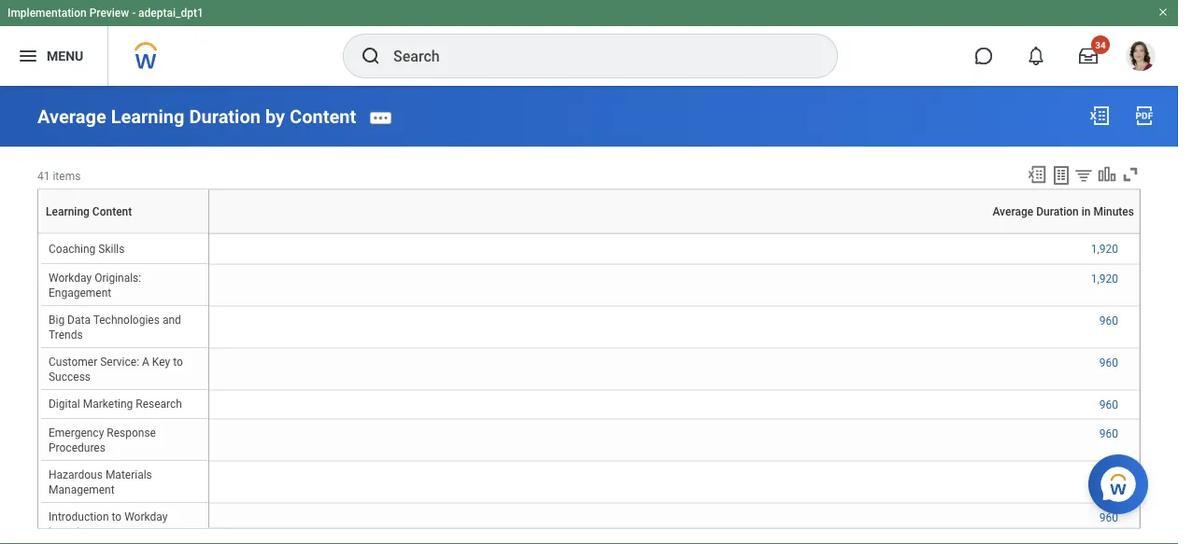 Task type: locate. For each thing, give the bounding box(es) containing it.
2 vertical spatial duration
[[672, 234, 676, 234]]

0 vertical spatial duration
[[189, 106, 261, 128]]

1 vertical spatial duration
[[1037, 205, 1079, 218]]

34 button
[[1068, 36, 1110, 77]]

average inside column header
[[668, 234, 672, 234]]

notifications large image
[[1027, 47, 1046, 65]]

2 1,920 from the top
[[1091, 272, 1119, 285]]

1 horizontal spatial average
[[668, 234, 672, 234]]

0 horizontal spatial workday
[[49, 272, 92, 285]]

0 horizontal spatial minutes
[[677, 234, 680, 234]]

introduction
[[49, 511, 109, 524]]

1 horizontal spatial export to excel image
[[1089, 105, 1111, 127]]

5 960 from the top
[[1100, 469, 1119, 482]]

emergency response procedures
[[49, 427, 159, 455]]

digital marketing research
[[49, 398, 182, 411]]

learning content button
[[121, 234, 128, 234]]

1 vertical spatial in
[[676, 234, 677, 234]]

1 horizontal spatial minutes
[[1094, 205, 1135, 218]]

duration
[[189, 106, 261, 128], [1037, 205, 1079, 218], [672, 234, 676, 234]]

0 vertical spatial workday
[[49, 272, 92, 285]]

1 vertical spatial minutes
[[677, 234, 680, 234]]

in
[[1082, 205, 1091, 218], [676, 234, 677, 234]]

workday inside introduction to workday learning
[[124, 511, 168, 524]]

content inside row element
[[92, 205, 132, 218]]

minutes inside column header
[[677, 234, 680, 234]]

2 1,920 button from the top
[[1091, 271, 1121, 286]]

0 vertical spatial average
[[37, 106, 106, 128]]

success
[[49, 371, 91, 384]]

960
[[1100, 314, 1119, 327], [1100, 356, 1119, 369], [1100, 398, 1119, 411], [1100, 427, 1119, 440], [1100, 469, 1119, 482], [1100, 511, 1119, 524]]

average for average duration in minutes column header at top
[[668, 234, 672, 234]]

2 horizontal spatial average
[[993, 205, 1034, 218]]

export to excel image for export to worksheets icon
[[1027, 165, 1048, 185]]

6 960 from the top
[[1100, 511, 1119, 524]]

toolbar
[[1019, 165, 1141, 189]]

2 vertical spatial content
[[125, 234, 128, 234]]

export to excel image left export to worksheets icon
[[1027, 165, 1048, 185]]

toolbar inside average learning duration by content main content
[[1019, 165, 1141, 189]]

34
[[1096, 39, 1106, 50]]

engagement
[[49, 287, 111, 300]]

1 960 button from the top
[[1100, 313, 1121, 328]]

0 horizontal spatial export to excel image
[[1027, 165, 1048, 185]]

workday up engagement
[[49, 272, 92, 285]]

0 vertical spatial 1,920
[[1091, 242, 1119, 255]]

1 vertical spatial export to excel image
[[1027, 165, 1048, 185]]

management
[[49, 484, 115, 497]]

row element
[[40, 190, 213, 233]]

1,920
[[1091, 242, 1119, 255], [1091, 272, 1119, 285]]

average for average learning duration by content link
[[37, 106, 106, 128]]

0 horizontal spatial average
[[37, 106, 106, 128]]

0 horizontal spatial to
[[112, 511, 122, 524]]

average learning duration by content
[[37, 106, 356, 128]]

0 vertical spatial learning content
[[46, 205, 132, 218]]

0 horizontal spatial in
[[676, 234, 677, 234]]

0 vertical spatial to
[[173, 356, 183, 369]]

learning content up 'coaching skills'
[[46, 205, 132, 218]]

0 vertical spatial export to excel image
[[1089, 105, 1111, 127]]

content up learning content button
[[92, 205, 132, 218]]

1 1,920 from the top
[[1091, 242, 1119, 255]]

1 1,920 button from the top
[[1091, 241, 1121, 256]]

learning content
[[46, 205, 132, 218], [121, 234, 128, 234]]

3 960 from the top
[[1100, 398, 1119, 411]]

trends
[[49, 329, 83, 342]]

learning content up the skills
[[121, 234, 128, 234]]

1 vertical spatial workday
[[124, 511, 168, 524]]

learning
[[111, 106, 185, 128], [46, 205, 90, 218], [121, 234, 124, 234], [49, 526, 92, 539]]

1 vertical spatial 1,920 button
[[1091, 271, 1121, 286]]

to inside customer service: a key to success
[[173, 356, 183, 369]]

profile logan mcneil image
[[1126, 41, 1156, 75]]

view printable version (pdf) image
[[1134, 105, 1156, 127]]

1,920 button
[[1091, 241, 1121, 256], [1091, 271, 1121, 286]]

average duration in minutes inside column header
[[668, 234, 680, 234]]

1 vertical spatial average duration in minutes
[[668, 234, 680, 234]]

average learning duration by content main content
[[0, 86, 1178, 545]]

search image
[[360, 45, 382, 67]]

implementation
[[7, 7, 87, 20]]

5 960 button from the top
[[1100, 468, 1121, 483]]

0 vertical spatial in
[[1082, 205, 1091, 218]]

big data technologies and trends
[[49, 314, 184, 342]]

learning content inside row element
[[46, 205, 132, 218]]

preview
[[89, 7, 129, 20]]

minutes
[[1094, 205, 1135, 218], [677, 234, 680, 234]]

justify image
[[17, 45, 39, 67]]

1 horizontal spatial to
[[173, 356, 183, 369]]

content
[[290, 106, 356, 128], [92, 205, 132, 218], [125, 234, 128, 234]]

content up the skills
[[125, 234, 128, 234]]

export to worksheets image
[[1050, 165, 1073, 187]]

menu banner
[[0, 0, 1178, 86]]

procedures
[[49, 442, 105, 455]]

0 vertical spatial minutes
[[1094, 205, 1135, 218]]

learning inside row element
[[46, 205, 90, 218]]

to down the hazardous materials management
[[112, 511, 122, 524]]

1 horizontal spatial in
[[1082, 205, 1091, 218]]

1 horizontal spatial workday
[[124, 511, 168, 524]]

average
[[37, 106, 106, 128], [993, 205, 1034, 218], [668, 234, 672, 234]]

materials
[[106, 469, 152, 482]]

export to excel image
[[1089, 105, 1111, 127], [1027, 165, 1048, 185]]

introduction to workday learning
[[49, 511, 170, 539]]

2 960 button from the top
[[1100, 355, 1121, 370]]

a
[[142, 356, 149, 369]]

1 vertical spatial average
[[993, 205, 1034, 218]]

2 vertical spatial average
[[668, 234, 672, 234]]

average duration in minutes
[[993, 205, 1135, 218], [668, 234, 680, 234]]

4 960 button from the top
[[1100, 426, 1121, 441]]

0 horizontal spatial average duration in minutes
[[668, 234, 680, 234]]

0 vertical spatial 1,920 button
[[1091, 241, 1121, 256]]

content right by
[[290, 106, 356, 128]]

to right key
[[173, 356, 183, 369]]

0 horizontal spatial duration
[[189, 106, 261, 128]]

export to excel image left the view printable version (pdf) icon
[[1089, 105, 1111, 127]]

1 vertical spatial to
[[112, 511, 122, 524]]

workday
[[49, 272, 92, 285], [124, 511, 168, 524]]

select to filter grid data image
[[1074, 166, 1094, 185]]

workday down the materials
[[124, 511, 168, 524]]

1 horizontal spatial average duration in minutes
[[993, 205, 1135, 218]]

to
[[173, 356, 183, 369], [112, 511, 122, 524]]

learning inside introduction to workday learning
[[49, 526, 92, 539]]

1 horizontal spatial duration
[[672, 234, 676, 234]]

41 items
[[37, 170, 81, 183]]

1 vertical spatial 1,920
[[1091, 272, 1119, 285]]

average learning duration by content link
[[37, 106, 356, 128]]

1 960 from the top
[[1100, 314, 1119, 327]]

implementation preview -   adeptai_dpt1
[[7, 7, 204, 20]]

1 vertical spatial content
[[92, 205, 132, 218]]

menu button
[[0, 26, 108, 86]]

2 horizontal spatial duration
[[1037, 205, 1079, 218]]

to inside introduction to workday learning
[[112, 511, 122, 524]]

960 button
[[1100, 313, 1121, 328], [1100, 355, 1121, 370], [1100, 397, 1121, 412], [1100, 426, 1121, 441], [1100, 468, 1121, 483], [1100, 510, 1121, 525]]



Task type: vqa. For each thing, say whether or not it's contained in the screenshot.
first table icon from the top's Click to view/edit grid preferences image's fullscreen icon
no



Task type: describe. For each thing, give the bounding box(es) containing it.
data
[[67, 314, 91, 327]]

marketing
[[83, 398, 133, 411]]

customer
[[49, 356, 97, 369]]

digital
[[49, 398, 80, 411]]

1 vertical spatial learning content
[[121, 234, 128, 234]]

4 960 from the top
[[1100, 427, 1119, 440]]

hazardous materials management
[[49, 469, 155, 497]]

-
[[132, 7, 136, 20]]

and
[[162, 314, 181, 327]]

fullscreen image
[[1121, 165, 1141, 185]]

adeptai_dpt1
[[138, 7, 204, 20]]

workday inside "workday originals: engagement"
[[49, 272, 92, 285]]

export to excel image for the view printable version (pdf) icon
[[1089, 105, 1111, 127]]

3 960 button from the top
[[1100, 397, 1121, 412]]

items
[[53, 170, 81, 183]]

1,920 for 1st 1,920 button from the bottom
[[1091, 272, 1119, 285]]

skills
[[98, 242, 125, 255]]

customer service: a key to success
[[49, 356, 186, 384]]

response
[[107, 427, 156, 440]]

Search Workday  search field
[[393, 36, 799, 77]]

big
[[49, 314, 65, 327]]

technologies
[[93, 314, 160, 327]]

coaching
[[49, 242, 96, 255]]

2 960 from the top
[[1100, 356, 1119, 369]]

workday originals: engagement
[[49, 272, 144, 300]]

service:
[[100, 356, 139, 369]]

0 vertical spatial content
[[290, 106, 356, 128]]

1,920 for second 1,920 button from the bottom of the average learning duration by content main content
[[1091, 242, 1119, 255]]

emergency
[[49, 427, 104, 440]]

0 vertical spatial average duration in minutes
[[993, 205, 1135, 218]]

coaching skills
[[49, 242, 125, 255]]

expand/collapse chart image
[[1097, 165, 1118, 185]]

menu
[[47, 48, 83, 64]]

average duration in minutes column header
[[209, 234, 1140, 235]]

originals:
[[95, 272, 141, 285]]

6 960 button from the top
[[1100, 510, 1121, 525]]

research
[[136, 398, 182, 411]]

41
[[37, 170, 50, 183]]

inbox large image
[[1079, 47, 1098, 65]]

hazardous
[[49, 469, 103, 482]]

in inside column header
[[676, 234, 677, 234]]

duration inside column header
[[672, 234, 676, 234]]

close environment banner image
[[1158, 7, 1169, 18]]

key
[[152, 356, 170, 369]]

by
[[265, 106, 285, 128]]



